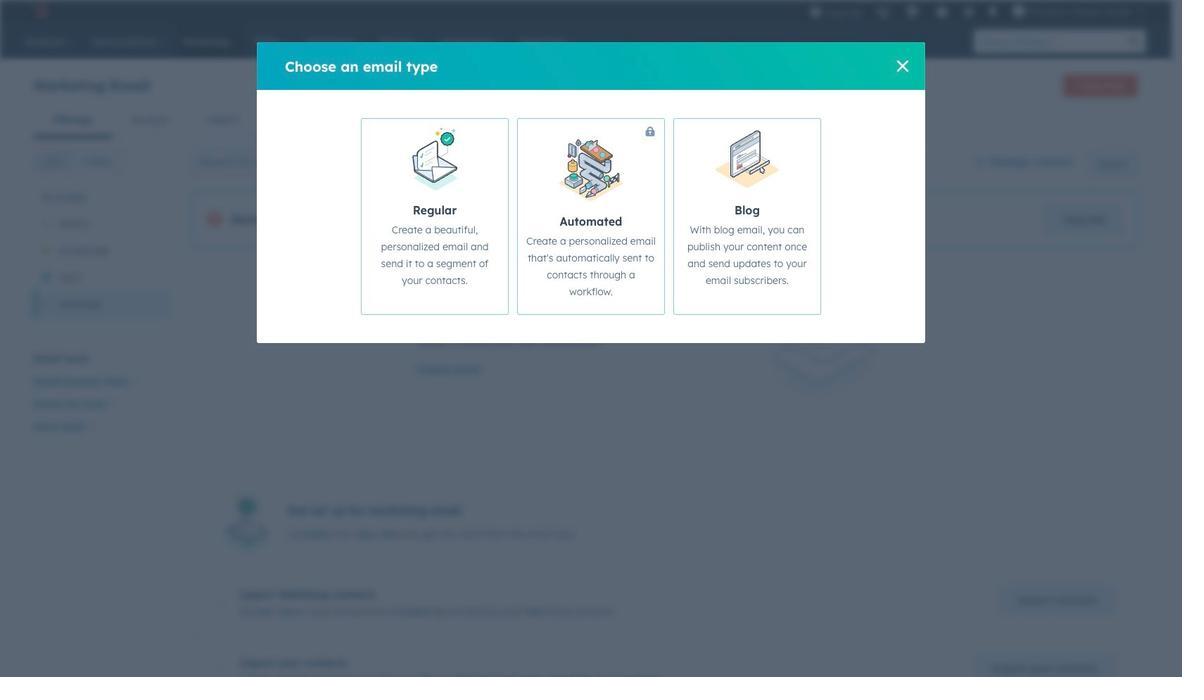 Task type: vqa. For each thing, say whether or not it's contained in the screenshot.
heading
no



Task type: describe. For each thing, give the bounding box(es) containing it.
close image
[[897, 61, 909, 72]]

marketplaces image
[[907, 6, 919, 19]]

james peterson image
[[1013, 5, 1026, 18]]

Search for emails search field
[[191, 148, 371, 176]]



Task type: locate. For each thing, give the bounding box(es) containing it.
None button
[[34, 151, 72, 173], [71, 151, 124, 173], [34, 151, 72, 173], [71, 151, 124, 173]]

menu
[[802, 0, 1155, 23]]

navigation
[[34, 103, 1138, 137]]

None checkbox
[[361, 118, 509, 315], [517, 118, 665, 315], [361, 118, 509, 315], [517, 118, 665, 315]]

dialog
[[257, 42, 926, 343]]

group
[[34, 151, 124, 173]]

Search HubSpot search field
[[974, 30, 1123, 53]]

banner
[[34, 70, 1138, 103]]

None checkbox
[[674, 118, 821, 315]]



